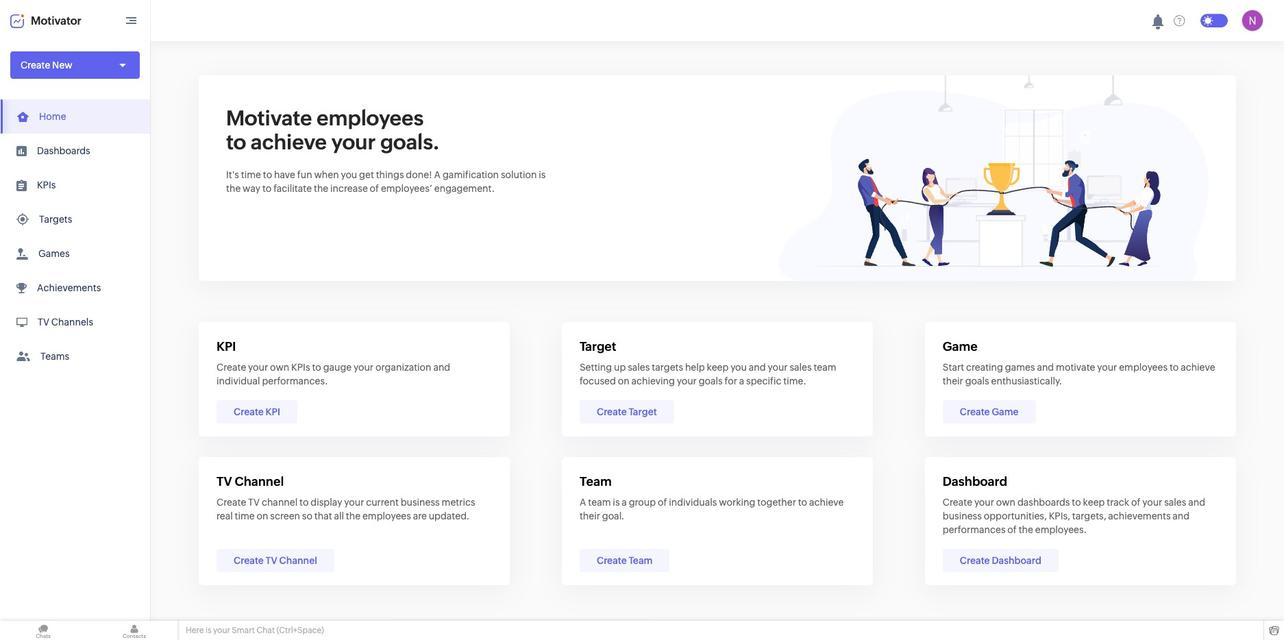 Task type: describe. For each thing, give the bounding box(es) containing it.
a team is a group of individuals working together to achieve their goal.
[[580, 497, 844, 521]]

new
[[52, 60, 72, 71]]

a inside a team is a group of individuals working together to achieve their goal.
[[622, 497, 627, 508]]

0 vertical spatial channel
[[235, 474, 284, 489]]

keep for target
[[707, 362, 729, 373]]

engagement.
[[434, 183, 495, 194]]

have
[[274, 169, 295, 180]]

own for kpi
[[270, 362, 289, 373]]

opportunities,
[[984, 511, 1047, 521]]

of inside it's time to have fun when you get things done! a gamification solution is the way to facilitate the increase of employees' engagement.
[[370, 183, 379, 194]]

motivate
[[226, 106, 312, 130]]

gauge
[[323, 362, 352, 373]]

employees.
[[1035, 524, 1087, 535]]

here is your smart chat (ctrl+space)
[[186, 626, 324, 635]]

so
[[302, 511, 312, 521]]

create your own kpis to gauge your organization and individual performances.
[[217, 362, 450, 386]]

employees inside create tv channel to display your current business metrics real time on screen so that all the employees are updated.
[[362, 511, 411, 521]]

create tv channel
[[234, 555, 317, 566]]

screen
[[270, 511, 300, 521]]

tv channels
[[38, 317, 93, 328]]

way
[[243, 183, 260, 194]]

kpis inside create your own kpis to gauge your organization and individual performances.
[[291, 362, 310, 373]]

employees inside motivate employees to achieve your goals.
[[317, 106, 424, 130]]

it's time to have fun when you get things done! a gamification solution is the way to facilitate the increase of employees' engagement.
[[226, 169, 546, 194]]

to inside create your own dashboards to keep track of your sales and business opportunities, kpis, targets, achievements and performances of the employees.
[[1072, 497, 1081, 508]]

user image
[[1242, 10, 1264, 32]]

targets,
[[1072, 511, 1106, 521]]

your inside motivate employees to achieve your goals.
[[331, 130, 376, 154]]

contacts image
[[91, 621, 177, 640]]

and inside start creating games and motivate your employees to achieve their goals enthusiastically.
[[1037, 362, 1054, 373]]

dashboards
[[37, 145, 90, 156]]

your left smart
[[213, 626, 230, 635]]

team inside a team is a group of individuals working together to achieve their goal.
[[588, 497, 611, 508]]

1 horizontal spatial target
[[629, 406, 657, 417]]

create for create tv channel
[[234, 555, 264, 566]]

organization
[[375, 362, 431, 373]]

individual
[[217, 376, 260, 386]]

focused
[[580, 376, 616, 386]]

is inside it's time to have fun when you get things done! a gamification solution is the way to facilitate the increase of employees' engagement.
[[539, 169, 546, 180]]

solution
[[501, 169, 537, 180]]

their inside a team is a group of individuals working together to achieve their goal.
[[580, 511, 600, 521]]

you for target
[[731, 362, 747, 373]]

channel inside "link"
[[279, 555, 317, 566]]

create team
[[597, 555, 653, 566]]

to inside a team is a group of individuals working together to achieve their goal.
[[798, 497, 807, 508]]

tv channel
[[217, 474, 284, 489]]

fun
[[297, 169, 312, 180]]

1 vertical spatial dashboard
[[992, 555, 1042, 566]]

smart
[[232, 626, 255, 635]]

here
[[186, 626, 204, 635]]

0 vertical spatial kpis
[[37, 180, 56, 190]]

together
[[757, 497, 796, 508]]

create tv channel to display your current business metrics real time on screen so that all the employees are updated.
[[217, 497, 475, 521]]

up
[[614, 362, 626, 373]]

create for create game
[[960, 406, 990, 417]]

the down the "when"
[[314, 183, 328, 194]]

and inside setting up sales targets help keep you and your sales team focused on achieving your goals for a specific time.
[[749, 362, 766, 373]]

motivate employees to achieve your goals.
[[226, 106, 440, 154]]

channel
[[262, 497, 298, 508]]

your up performances
[[974, 497, 994, 508]]

current
[[366, 497, 399, 508]]

2 vertical spatial is
[[205, 626, 211, 635]]

to inside create your own kpis to gauge your organization and individual performances.
[[312, 362, 321, 373]]

all
[[334, 511, 344, 521]]

specific
[[746, 376, 781, 386]]

increase
[[330, 183, 368, 194]]

their inside start creating games and motivate your employees to achieve their goals enthusiastically.
[[943, 376, 963, 386]]

performances.
[[262, 376, 328, 386]]

create game
[[960, 406, 1019, 417]]

create dashboard
[[960, 555, 1042, 566]]

0 vertical spatial team
[[580, 474, 612, 489]]

create for create team
[[597, 555, 627, 566]]

create for create tv channel to display your current business metrics real time on screen so that all the employees are updated.
[[217, 497, 246, 508]]

sales for dashboard
[[1164, 497, 1186, 508]]

own for dashboard
[[996, 497, 1016, 508]]

goals inside start creating games and motivate your employees to achieve their goals enthusiastically.
[[965, 376, 989, 386]]

setting up sales targets help keep you and your sales team focused on achieving your goals for a specific time.
[[580, 362, 836, 386]]

individuals
[[669, 497, 717, 508]]

your inside create tv channel to display your current business metrics real time on screen so that all the employees are updated.
[[344, 497, 364, 508]]

get
[[359, 169, 374, 180]]

dashboards
[[1018, 497, 1070, 508]]

on inside create tv channel to display your current business metrics real time on screen so that all the employees are updated.
[[257, 511, 268, 521]]

achieve inside a team is a group of individuals working together to achieve their goal.
[[809, 497, 844, 508]]

the inside create your own dashboards to keep track of your sales and business opportunities, kpis, targets, achievements and performances of the employees.
[[1019, 524, 1033, 535]]

goals inside setting up sales targets help keep you and your sales team focused on achieving your goals for a specific time.
[[699, 376, 723, 386]]

when
[[314, 169, 339, 180]]

start
[[943, 362, 964, 373]]

tv inside create tv channel to display your current business metrics real time on screen so that all the employees are updated.
[[248, 497, 260, 508]]

1 horizontal spatial team
[[629, 555, 653, 566]]

create new
[[21, 60, 72, 71]]

create tv channel link
[[217, 549, 334, 572]]

tv inside "link"
[[266, 555, 277, 566]]

your up individual
[[248, 362, 268, 373]]

sales for target
[[790, 362, 812, 373]]



Task type: vqa. For each thing, say whether or not it's contained in the screenshot.
Account Owner's 'Account'
no



Task type: locate. For each thing, give the bounding box(es) containing it.
dashboard
[[943, 474, 1007, 489], [992, 555, 1042, 566]]

a inside setting up sales targets help keep you and your sales team focused on achieving your goals for a specific time.
[[739, 376, 744, 386]]

1 vertical spatial on
[[257, 511, 268, 521]]

1 horizontal spatial business
[[943, 511, 982, 521]]

own up opportunities,
[[996, 497, 1016, 508]]

create
[[21, 60, 50, 71], [217, 362, 246, 373], [234, 406, 264, 417], [597, 406, 627, 417], [960, 406, 990, 417], [217, 497, 246, 508], [943, 497, 972, 508], [234, 555, 264, 566], [597, 555, 627, 566], [960, 555, 990, 566]]

kpi up individual
[[217, 339, 236, 354]]

target
[[580, 339, 616, 354], [629, 406, 657, 417]]

1 vertical spatial target
[[629, 406, 657, 417]]

you for motivate employees
[[341, 169, 357, 180]]

time up 'way'
[[241, 169, 261, 180]]

keep inside setting up sales targets help keep you and your sales team focused on achieving your goals for a specific time.
[[707, 362, 729, 373]]

time.
[[783, 376, 806, 386]]

1 horizontal spatial achieve
[[809, 497, 844, 508]]

create for create target
[[597, 406, 627, 417]]

create kpi
[[234, 406, 280, 417]]

to inside motivate employees to achieve your goals.
[[226, 130, 246, 154]]

0 horizontal spatial a
[[622, 497, 627, 508]]

sales
[[628, 362, 650, 373], [790, 362, 812, 373], [1164, 497, 1186, 508]]

create for create new
[[21, 60, 50, 71]]

0 horizontal spatial own
[[270, 362, 289, 373]]

achieve inside motivate employees to achieve your goals.
[[251, 130, 327, 154]]

0 vertical spatial team
[[814, 362, 836, 373]]

their left goal.
[[580, 511, 600, 521]]

2 goals from the left
[[965, 376, 989, 386]]

on down the channel
[[257, 511, 268, 521]]

team
[[814, 362, 836, 373], [588, 497, 611, 508]]

0 vertical spatial dashboard
[[943, 474, 1007, 489]]

that
[[314, 511, 332, 521]]

tv up real
[[217, 474, 232, 489]]

0 vertical spatial time
[[241, 169, 261, 180]]

kpis up performances. at the bottom left of the page
[[291, 362, 310, 373]]

your up get
[[331, 130, 376, 154]]

motivate
[[1056, 362, 1095, 373]]

you up increase
[[341, 169, 357, 180]]

1 horizontal spatial on
[[618, 376, 629, 386]]

1 vertical spatial a
[[622, 497, 627, 508]]

keep
[[707, 362, 729, 373], [1083, 497, 1105, 508]]

a right done!
[[434, 169, 441, 180]]

target up setting
[[580, 339, 616, 354]]

1 vertical spatial team
[[588, 497, 611, 508]]

create for create your own dashboards to keep track of your sales and business opportunities, kpis, targets, achievements and performances of the employees.
[[943, 497, 972, 508]]

1 horizontal spatial goals
[[965, 376, 989, 386]]

create left new
[[21, 60, 50, 71]]

a
[[434, 169, 441, 180], [580, 497, 586, 508]]

0 vertical spatial achieve
[[251, 130, 327, 154]]

0 vertical spatial you
[[341, 169, 357, 180]]

facilitate
[[274, 183, 312, 194]]

a left group
[[580, 497, 586, 508]]

your right display
[[344, 497, 364, 508]]

kpis
[[37, 180, 56, 190], [291, 362, 310, 373]]

achieving
[[631, 376, 675, 386]]

help image
[[1174, 15, 1185, 26]]

sales up "time."
[[790, 362, 812, 373]]

create down creating
[[960, 406, 990, 417]]

is up goal.
[[613, 497, 620, 508]]

0 vertical spatial is
[[539, 169, 546, 180]]

tv down tv channel
[[248, 497, 260, 508]]

team inside setting up sales targets help keep you and your sales team focused on achieving your goals for a specific time.
[[814, 362, 836, 373]]

you up for
[[731, 362, 747, 373]]

employees right the motivate
[[1119, 362, 1168, 373]]

achievements
[[1108, 511, 1171, 521]]

the inside create tv channel to display your current business metrics real time on screen so that all the employees are updated.
[[346, 511, 361, 521]]

keep up for
[[707, 362, 729, 373]]

your right the motivate
[[1097, 362, 1117, 373]]

targets
[[39, 214, 72, 225]]

of right group
[[658, 497, 667, 508]]

0 vertical spatial kpi
[[217, 339, 236, 354]]

creating
[[966, 362, 1003, 373]]

setting
[[580, 362, 612, 373]]

your up specific
[[768, 362, 788, 373]]

channel up the channel
[[235, 474, 284, 489]]

1 vertical spatial you
[[731, 362, 747, 373]]

enthusiastically.
[[991, 376, 1062, 386]]

1 vertical spatial channel
[[279, 555, 317, 566]]

is right here
[[205, 626, 211, 635]]

business up are
[[401, 497, 440, 508]]

time right real
[[235, 511, 255, 521]]

1 horizontal spatial is
[[539, 169, 546, 180]]

1 vertical spatial a
[[580, 497, 586, 508]]

sales right up
[[628, 362, 650, 373]]

1 vertical spatial achieve
[[1181, 362, 1215, 373]]

0 horizontal spatial you
[[341, 169, 357, 180]]

a
[[739, 376, 744, 386], [622, 497, 627, 508]]

and inside create your own kpis to gauge your organization and individual performances.
[[433, 362, 450, 373]]

and
[[433, 362, 450, 373], [749, 362, 766, 373], [1037, 362, 1054, 373], [1188, 497, 1205, 508], [1173, 511, 1190, 521]]

employees down current
[[362, 511, 411, 521]]

are
[[413, 511, 427, 521]]

of up achievements
[[1131, 497, 1141, 508]]

0 horizontal spatial team
[[580, 474, 612, 489]]

goals down creating
[[965, 376, 989, 386]]

create inside "link"
[[234, 555, 264, 566]]

0 horizontal spatial business
[[401, 497, 440, 508]]

1 horizontal spatial team
[[814, 362, 836, 373]]

1 vertical spatial kpis
[[291, 362, 310, 373]]

1 vertical spatial team
[[629, 555, 653, 566]]

0 vertical spatial a
[[739, 376, 744, 386]]

game down enthusiastically.
[[992, 406, 1019, 417]]

0 horizontal spatial goals
[[699, 376, 723, 386]]

game
[[943, 339, 978, 354], [992, 406, 1019, 417]]

create target
[[597, 406, 657, 417]]

games
[[1005, 362, 1035, 373]]

create down the channel
[[234, 555, 264, 566]]

channel down so
[[279, 555, 317, 566]]

display
[[311, 497, 342, 508]]

1 vertical spatial own
[[996, 497, 1016, 508]]

1 horizontal spatial sales
[[790, 362, 812, 373]]

to
[[226, 130, 246, 154], [263, 169, 272, 180], [262, 183, 272, 194], [312, 362, 321, 373], [1170, 362, 1179, 373], [299, 497, 309, 508], [798, 497, 807, 508], [1072, 497, 1081, 508]]

dashboard up performances
[[943, 474, 1007, 489]]

employees inside start creating games and motivate your employees to achieve their goals enthusiastically.
[[1119, 362, 1168, 373]]

games
[[38, 248, 70, 259]]

0 horizontal spatial sales
[[628, 362, 650, 373]]

create for create kpi
[[234, 406, 264, 417]]

gamification
[[443, 169, 499, 180]]

1 vertical spatial their
[[580, 511, 600, 521]]

business inside create tv channel to display your current business metrics real time on screen so that all the employees are updated.
[[401, 497, 440, 508]]

channels
[[51, 317, 93, 328]]

0 vertical spatial on
[[618, 376, 629, 386]]

chat
[[257, 626, 275, 635]]

you inside setting up sales targets help keep you and your sales team focused on achieving your goals for a specific time.
[[731, 362, 747, 373]]

track
[[1107, 497, 1129, 508]]

1 horizontal spatial a
[[580, 497, 586, 508]]

start creating games and motivate your employees to achieve their goals enthusiastically.
[[943, 362, 1215, 386]]

tv left channels
[[38, 317, 49, 328]]

achieve
[[251, 130, 327, 154], [1181, 362, 1215, 373], [809, 497, 844, 508]]

kpis up targets
[[37, 180, 56, 190]]

targets
[[652, 362, 683, 373]]

0 horizontal spatial is
[[205, 626, 211, 635]]

1 horizontal spatial kpis
[[291, 362, 310, 373]]

business inside create your own dashboards to keep track of your sales and business opportunities, kpis, targets, achievements and performances of the employees.
[[943, 511, 982, 521]]

of down opportunities,
[[1008, 524, 1017, 535]]

list
[[0, 99, 150, 373]]

real
[[217, 511, 233, 521]]

kpi down performances. at the bottom left of the page
[[266, 406, 280, 417]]

goals left for
[[699, 376, 723, 386]]

your right gauge
[[354, 362, 374, 373]]

tv
[[38, 317, 49, 328], [217, 474, 232, 489], [248, 497, 260, 508], [266, 555, 277, 566]]

0 horizontal spatial achieve
[[251, 130, 327, 154]]

to inside create tv channel to display your current business metrics real time on screen so that all the employees are updated.
[[299, 497, 309, 508]]

1 vertical spatial keep
[[1083, 497, 1105, 508]]

1 goals from the left
[[699, 376, 723, 386]]

keep inside create your own dashboards to keep track of your sales and business opportunities, kpis, targets, achievements and performances of the employees.
[[1083, 497, 1105, 508]]

your inside start creating games and motivate your employees to achieve their goals enthusiastically.
[[1097, 362, 1117, 373]]

1 vertical spatial game
[[992, 406, 1019, 417]]

(ctrl+space)
[[277, 626, 324, 635]]

0 vertical spatial keep
[[707, 362, 729, 373]]

keep up targets,
[[1083, 497, 1105, 508]]

2 horizontal spatial is
[[613, 497, 620, 508]]

your
[[331, 130, 376, 154], [248, 362, 268, 373], [354, 362, 374, 373], [768, 362, 788, 373], [1097, 362, 1117, 373], [677, 376, 697, 386], [344, 497, 364, 508], [974, 497, 994, 508], [1142, 497, 1162, 508], [213, 626, 230, 635]]

teams
[[40, 351, 69, 362]]

keep for dashboard
[[1083, 497, 1105, 508]]

target down achieving
[[629, 406, 657, 417]]

1 vertical spatial kpi
[[266, 406, 280, 417]]

create for create dashboard
[[960, 555, 990, 566]]

time
[[241, 169, 261, 180], [235, 511, 255, 521]]

dashboard down opportunities,
[[992, 555, 1042, 566]]

is inside a team is a group of individuals working together to achieve their goal.
[[613, 497, 620, 508]]

to inside start creating games and motivate your employees to achieve their goals enthusiastically.
[[1170, 362, 1179, 373]]

metrics
[[442, 497, 475, 508]]

1 vertical spatial business
[[943, 511, 982, 521]]

create for create your own kpis to gauge your organization and individual performances.
[[217, 362, 246, 373]]

sales up achievements
[[1164, 497, 1186, 508]]

1 horizontal spatial their
[[943, 376, 963, 386]]

the down opportunities,
[[1019, 524, 1033, 535]]

game up start
[[943, 339, 978, 354]]

0 horizontal spatial kpi
[[217, 339, 236, 354]]

goals.
[[380, 130, 440, 154]]

kpis,
[[1049, 511, 1070, 521]]

create inside create your own dashboards to keep track of your sales and business opportunities, kpis, targets, achievements and performances of the employees.
[[943, 497, 972, 508]]

sales inside create your own dashboards to keep track of your sales and business opportunities, kpis, targets, achievements and performances of the employees.
[[1164, 497, 1186, 508]]

0 horizontal spatial on
[[257, 511, 268, 521]]

create down focused
[[597, 406, 627, 417]]

1 horizontal spatial a
[[739, 376, 744, 386]]

0 horizontal spatial kpis
[[37, 180, 56, 190]]

is right solution
[[539, 169, 546, 180]]

employees'
[[381, 183, 432, 194]]

create up individual
[[217, 362, 246, 373]]

time inside create tv channel to display your current business metrics real time on screen so that all the employees are updated.
[[235, 511, 255, 521]]

1 horizontal spatial own
[[996, 497, 1016, 508]]

of down get
[[370, 183, 379, 194]]

team up goal.
[[580, 474, 612, 489]]

a inside it's time to have fun when you get things done! a gamification solution is the way to facilitate the increase of employees' engagement.
[[434, 169, 441, 180]]

create up real
[[217, 497, 246, 508]]

a right for
[[739, 376, 744, 386]]

1 vertical spatial is
[[613, 497, 620, 508]]

done!
[[406, 169, 432, 180]]

1 vertical spatial time
[[235, 511, 255, 521]]

on
[[618, 376, 629, 386], [257, 511, 268, 521]]

own up performances. at the bottom left of the page
[[270, 362, 289, 373]]

group
[[629, 497, 656, 508]]

list containing home
[[0, 99, 150, 373]]

help
[[685, 362, 705, 373]]

updated.
[[429, 511, 469, 521]]

team down group
[[629, 555, 653, 566]]

you inside it's time to have fun when you get things done! a gamification solution is the way to facilitate the increase of employees' engagement.
[[341, 169, 357, 180]]

0 horizontal spatial a
[[434, 169, 441, 180]]

home
[[39, 111, 66, 122]]

motivator
[[31, 14, 81, 27]]

your down help
[[677, 376, 697, 386]]

tv inside list
[[38, 317, 49, 328]]

create down performances
[[960, 555, 990, 566]]

create your own dashboards to keep track of your sales and business opportunities, kpis, targets, achievements and performances of the employees.
[[943, 497, 1205, 535]]

the down it's
[[226, 183, 241, 194]]

0 horizontal spatial team
[[588, 497, 611, 508]]

create inside create tv channel to display your current business metrics real time on screen so that all the employees are updated.
[[217, 497, 246, 508]]

their down start
[[943, 376, 963, 386]]

time inside it's time to have fun when you get things done! a gamification solution is the way to facilitate the increase of employees' engagement.
[[241, 169, 261, 180]]

1 vertical spatial employees
[[1119, 362, 1168, 373]]

performances
[[943, 524, 1006, 535]]

1 horizontal spatial keep
[[1083, 497, 1105, 508]]

it's
[[226, 169, 239, 180]]

for
[[725, 376, 737, 386]]

own inside create your own kpis to gauge your organization and individual performances.
[[270, 362, 289, 373]]

chats image
[[0, 621, 86, 640]]

0 vertical spatial own
[[270, 362, 289, 373]]

business
[[401, 497, 440, 508], [943, 511, 982, 521]]

employees
[[317, 106, 424, 130], [1119, 362, 1168, 373], [362, 511, 411, 521]]

employees up get
[[317, 106, 424, 130]]

your up achievements
[[1142, 497, 1162, 508]]

their
[[943, 376, 963, 386], [580, 511, 600, 521]]

of inside a team is a group of individuals working together to achieve their goal.
[[658, 497, 667, 508]]

0 vertical spatial employees
[[317, 106, 424, 130]]

create down goal.
[[597, 555, 627, 566]]

0 horizontal spatial game
[[943, 339, 978, 354]]

on inside setting up sales targets help keep you and your sales team focused on achieving your goals for a specific time.
[[618, 376, 629, 386]]

team
[[580, 474, 612, 489], [629, 555, 653, 566]]

1 horizontal spatial you
[[731, 362, 747, 373]]

1 horizontal spatial kpi
[[266, 406, 280, 417]]

goals
[[699, 376, 723, 386], [965, 376, 989, 386]]

own
[[270, 362, 289, 373], [996, 497, 1016, 508]]

0 vertical spatial game
[[943, 339, 978, 354]]

2 horizontal spatial achieve
[[1181, 362, 1215, 373]]

goal.
[[602, 511, 624, 521]]

0 horizontal spatial keep
[[707, 362, 729, 373]]

0 vertical spatial target
[[580, 339, 616, 354]]

achievements
[[37, 282, 101, 293]]

0 vertical spatial business
[[401, 497, 440, 508]]

a up goal.
[[622, 497, 627, 508]]

0 vertical spatial their
[[943, 376, 963, 386]]

working
[[719, 497, 755, 508]]

0 vertical spatial a
[[434, 169, 441, 180]]

things
[[376, 169, 404, 180]]

2 vertical spatial employees
[[362, 511, 411, 521]]

you
[[341, 169, 357, 180], [731, 362, 747, 373]]

create inside create your own kpis to gauge your organization and individual performances.
[[217, 362, 246, 373]]

achieve inside start creating games and motivate your employees to achieve their goals enthusiastically.
[[1181, 362, 1215, 373]]

0 horizontal spatial their
[[580, 511, 600, 521]]

own inside create your own dashboards to keep track of your sales and business opportunities, kpis, targets, achievements and performances of the employees.
[[996, 497, 1016, 508]]

business up performances
[[943, 511, 982, 521]]

2 horizontal spatial sales
[[1164, 497, 1186, 508]]

2 vertical spatial achieve
[[809, 497, 844, 508]]

the
[[226, 183, 241, 194], [314, 183, 328, 194], [346, 511, 361, 521], [1019, 524, 1033, 535]]

create up performances
[[943, 497, 972, 508]]

create down individual
[[234, 406, 264, 417]]

a inside a team is a group of individuals working together to achieve their goal.
[[580, 497, 586, 508]]

1 horizontal spatial game
[[992, 406, 1019, 417]]

on down up
[[618, 376, 629, 386]]

the right all
[[346, 511, 361, 521]]

kpi
[[217, 339, 236, 354], [266, 406, 280, 417]]

0 horizontal spatial target
[[580, 339, 616, 354]]

tv down screen
[[266, 555, 277, 566]]



